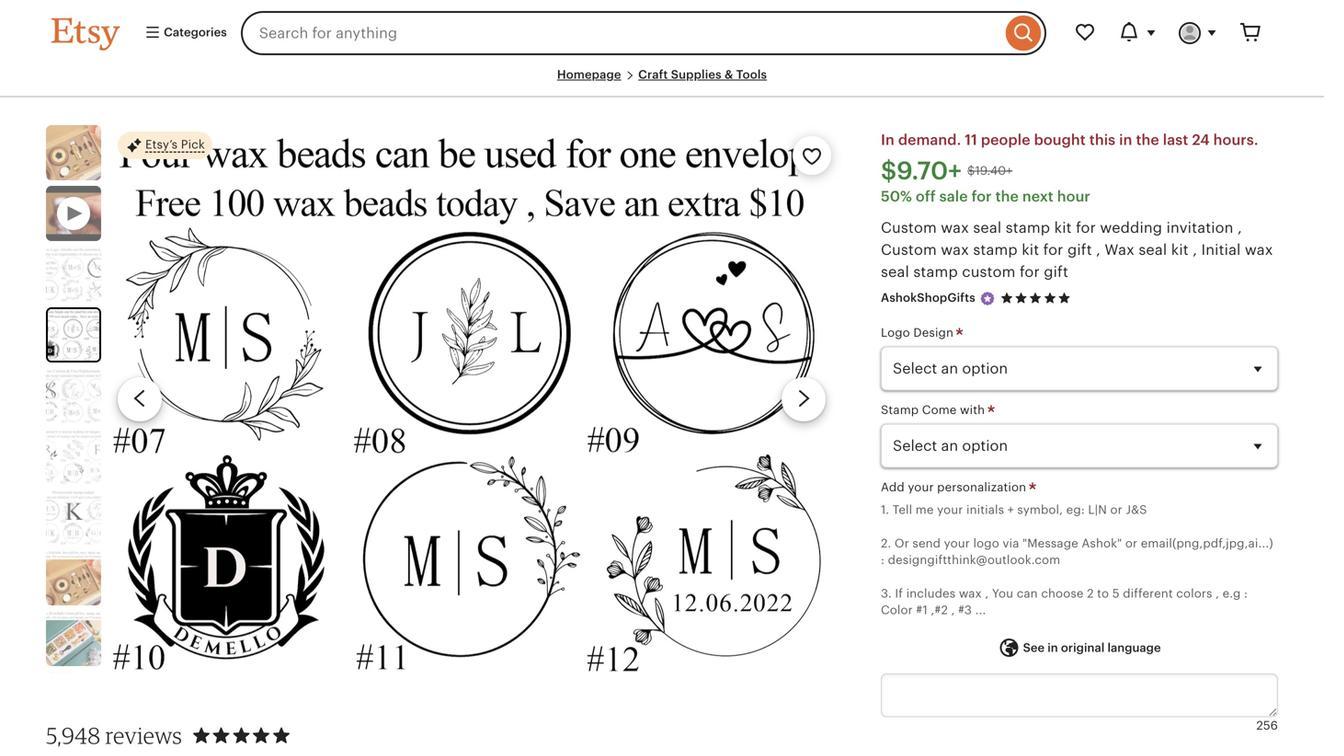 Task type: vqa. For each thing, say whether or not it's contained in the screenshot.
top the Art
no



Task type: describe. For each thing, give the bounding box(es) containing it.
ashokshopgifts
[[881, 291, 976, 305]]

"message
[[1023, 536, 1079, 550]]

, left you
[[986, 586, 989, 600]]

wax down sale
[[942, 219, 970, 236]]

50%
[[881, 188, 913, 205]]

with
[[961, 403, 986, 417]]

craft supplies & tools link
[[639, 68, 767, 81]]

see in original language
[[1021, 641, 1162, 655]]

2 horizontal spatial seal
[[1139, 241, 1168, 258]]

craft supplies & tools
[[639, 68, 767, 81]]

designgiftthink@outlook.com
[[889, 553, 1061, 567]]

color
[[881, 603, 914, 617]]

j&s
[[1127, 503, 1148, 517]]

language
[[1108, 641, 1162, 655]]

$9.70+ $19.40+
[[881, 157, 1013, 185]]

, left the wax
[[1097, 241, 1101, 258]]

me
[[916, 503, 934, 517]]

includes
[[907, 586, 956, 600]]

custom wax seal stamp kit for wedding invitation custom wax image 6 image
[[46, 490, 101, 545]]

sale
[[940, 188, 969, 205]]

pick
[[181, 138, 205, 151]]

custom wax seal stamp kit for wedding invitation custom wax stamp(head&handle) image
[[46, 247, 101, 302]]

personalization
[[938, 480, 1027, 494]]

Add your personalization text field
[[881, 674, 1279, 717]]

invitation
[[1167, 219, 1234, 236]]

tell
[[893, 503, 913, 517]]

0 horizontal spatial kit
[[1022, 241, 1040, 258]]

: inside 2. or send your logo via "message ashok" or email(png,pdf,jpg,ai...) : designgiftthink@outlook.com
[[881, 553, 885, 567]]

or
[[895, 536, 910, 550]]

0 vertical spatial stamp
[[1006, 219, 1051, 236]]

your for send
[[945, 536, 971, 550]]

custom wax seal stamp kit for wedding invitation custom wax image 8 image
[[46, 611, 101, 666]]

eg:
[[1067, 503, 1086, 517]]

ashok"
[[1082, 536, 1123, 550]]

logo design
[[881, 326, 957, 339]]

, up initial
[[1238, 219, 1243, 236]]

wedding
[[1101, 219, 1163, 236]]

add
[[881, 480, 905, 494]]

send
[[913, 536, 941, 550]]

#3
[[959, 603, 973, 617]]

3.
[[881, 586, 892, 600]]

2. or send your logo via "message ashok" or email(png,pdf,jpg,ai...) : designgiftthink@outlook.com
[[881, 536, 1274, 567]]

star_seller image
[[980, 290, 996, 307]]

for down next
[[1044, 241, 1064, 258]]

2.
[[881, 536, 892, 550]]

ashokshopgifts link
[[881, 291, 976, 305]]

3. if includes wax , you can choose 2 to 5 different colors , e.g : color #1 ,#2 , #3 ...
[[881, 586, 1249, 617]]

demand.
[[899, 132, 962, 148]]

logo
[[974, 536, 1000, 550]]

you
[[993, 586, 1014, 600]]

#1
[[917, 603, 928, 617]]

for right custom
[[1020, 263, 1040, 280]]

etsy's pick button
[[118, 131, 212, 160]]

custom wax seal stamp kit for wedding invitation custom wax image 7 image
[[46, 550, 101, 606]]

choose
[[1042, 586, 1084, 600]]

wax inside 3. if includes wax , you can choose 2 to 5 different colors , e.g : color #1 ,#2 , #3 ...
[[960, 586, 982, 600]]

stamp
[[881, 403, 919, 417]]

0 horizontal spatial custom wax seal stamp kit for wedding invitation custom wax image 3 image
[[48, 309, 99, 361]]

design
[[914, 326, 954, 339]]

, down invitation
[[1194, 241, 1198, 258]]

5
[[1113, 586, 1120, 600]]

1.
[[881, 503, 890, 517]]

in
[[881, 132, 895, 148]]

homepage
[[557, 68, 622, 81]]

&
[[725, 68, 734, 81]]

$19.40+
[[968, 164, 1013, 178]]

etsy's
[[145, 138, 178, 151]]

custom wax seal stamp kit for wedding invitation custom wax image 4 image
[[46, 368, 101, 423]]

50% off sale for the next hour
[[881, 188, 1091, 205]]

+
[[1008, 503, 1015, 517]]

if
[[896, 586, 904, 600]]

tools
[[737, 68, 767, 81]]

this
[[1090, 132, 1116, 148]]

1. tell me your initials + symbol, eg: l|n or j&s
[[881, 503, 1148, 517]]

categories
[[161, 25, 227, 39]]

etsy's pick
[[145, 138, 205, 151]]

via
[[1003, 536, 1020, 550]]

0 horizontal spatial seal
[[881, 263, 910, 280]]

wax up custom
[[942, 241, 970, 258]]



Task type: locate. For each thing, give the bounding box(es) containing it.
stamp come with
[[881, 403, 989, 417]]

in right this at the top
[[1120, 132, 1133, 148]]

2 vertical spatial your
[[945, 536, 971, 550]]

last
[[1164, 132, 1189, 148]]

in inside see in original language button
[[1048, 641, 1059, 655]]

0 vertical spatial :
[[881, 553, 885, 567]]

1 vertical spatial gift
[[1045, 263, 1069, 280]]

2 horizontal spatial kit
[[1172, 241, 1190, 258]]

custom wax seal stamp kit for wedding invitation custom wax image 1 image
[[46, 125, 101, 181]]

Search for anything text field
[[241, 11, 1002, 55]]

craft
[[639, 68, 668, 81]]

gift right custom
[[1045, 263, 1069, 280]]

0 vertical spatial the
[[1137, 132, 1160, 148]]

2 vertical spatial stamp
[[914, 263, 959, 280]]

stamp up ashokshopgifts link
[[914, 263, 959, 280]]

1 vertical spatial the
[[996, 188, 1019, 205]]

or inside 2. or send your logo via "message ashok" or email(png,pdf,jpg,ai...) : designgiftthink@outlook.com
[[1126, 536, 1138, 550]]

bought
[[1035, 132, 1086, 148]]

seal down wedding
[[1139, 241, 1168, 258]]

1 custom from the top
[[881, 219, 937, 236]]

, left e.g
[[1216, 586, 1220, 600]]

1 vertical spatial stamp
[[974, 241, 1018, 258]]

stamp down next
[[1006, 219, 1051, 236]]

1 vertical spatial in
[[1048, 641, 1059, 655]]

categories banner
[[18, 0, 1307, 66]]

,#2
[[932, 603, 949, 617]]

can
[[1017, 586, 1039, 600]]

1 horizontal spatial or
[[1126, 536, 1138, 550]]

see
[[1024, 641, 1045, 655]]

custom up ashokshopgifts link
[[881, 241, 937, 258]]

custom
[[881, 219, 937, 236], [881, 241, 937, 258]]

11
[[965, 132, 978, 148]]

l|n
[[1089, 503, 1108, 517]]

1 vertical spatial custom
[[881, 241, 937, 258]]

0 horizontal spatial :
[[881, 553, 885, 567]]

0 vertical spatial custom
[[881, 219, 937, 236]]

: down the 2.
[[881, 553, 885, 567]]

gift
[[1068, 241, 1093, 258], [1045, 263, 1069, 280]]

for down $19.40+
[[972, 188, 992, 205]]

kit down invitation
[[1172, 241, 1190, 258]]

your
[[908, 480, 934, 494], [938, 503, 964, 517], [945, 536, 971, 550]]

custom
[[963, 263, 1016, 280]]

e.g
[[1223, 586, 1242, 600]]

initial
[[1202, 241, 1242, 258]]

in right see
[[1048, 641, 1059, 655]]

, left #3
[[952, 603, 956, 617]]

stamp up custom
[[974, 241, 1018, 258]]

0 horizontal spatial in
[[1048, 641, 1059, 655]]

1 vertical spatial or
[[1126, 536, 1138, 550]]

1 vertical spatial seal
[[1139, 241, 1168, 258]]

different
[[1124, 586, 1174, 600]]

hours.
[[1214, 132, 1259, 148]]

menu bar containing homepage
[[52, 66, 1273, 98]]

kit down hour
[[1055, 219, 1073, 236]]

symbol,
[[1018, 503, 1064, 517]]

the left last on the right of page
[[1137, 132, 1160, 148]]

in demand. 11 people bought this in the last 24 hours.
[[881, 132, 1259, 148]]

2 custom from the top
[[881, 241, 937, 258]]

2
[[1088, 586, 1095, 600]]

come
[[923, 403, 957, 417]]

2 vertical spatial seal
[[881, 263, 910, 280]]

1 horizontal spatial :
[[1245, 586, 1249, 600]]

1 vertical spatial :
[[1245, 586, 1249, 600]]

your up designgiftthink@outlook.com
[[945, 536, 971, 550]]

supplies
[[671, 68, 722, 81]]

kit
[[1055, 219, 1073, 236], [1022, 241, 1040, 258], [1172, 241, 1190, 258]]

the
[[1137, 132, 1160, 148], [996, 188, 1019, 205]]

your for me
[[938, 503, 964, 517]]

or
[[1111, 503, 1123, 517], [1126, 536, 1138, 550]]

gift left the wax
[[1068, 241, 1093, 258]]

colors
[[1177, 586, 1213, 600]]

for down hour
[[1077, 219, 1097, 236]]

custom wax seal stamp kit for wedding invitation custom wax image 3 image
[[107, 125, 837, 673], [48, 309, 99, 361]]

seal up ashokshopgifts
[[881, 263, 910, 280]]

1 horizontal spatial kit
[[1055, 219, 1073, 236]]

0 horizontal spatial the
[[996, 188, 1019, 205]]

...
[[976, 603, 987, 617]]

homepage link
[[557, 68, 622, 81]]

1 horizontal spatial in
[[1120, 132, 1133, 148]]

256
[[1257, 719, 1279, 732]]

: right e.g
[[1245, 586, 1249, 600]]

menu bar
[[52, 66, 1273, 98]]

wax
[[942, 219, 970, 236], [942, 241, 970, 258], [1246, 241, 1274, 258], [960, 586, 982, 600]]

1 horizontal spatial seal
[[974, 219, 1002, 236]]

your inside 2. or send your logo via "message ashok" or email(png,pdf,jpg,ai...) : designgiftthink@outlook.com
[[945, 536, 971, 550]]

the down $19.40+
[[996, 188, 1019, 205]]

to
[[1098, 586, 1110, 600]]

original
[[1062, 641, 1105, 655]]

0 vertical spatial gift
[[1068, 241, 1093, 258]]

people
[[982, 132, 1031, 148]]

hour
[[1058, 188, 1091, 205]]

your up me
[[908, 480, 934, 494]]

1 vertical spatial your
[[938, 503, 964, 517]]

0 vertical spatial seal
[[974, 219, 1002, 236]]

or right l|n
[[1111, 503, 1123, 517]]

: inside 3. if includes wax , you can choose 2 to 5 different colors , e.g : color #1 ,#2 , #3 ...
[[1245, 586, 1249, 600]]

initials
[[967, 503, 1005, 517]]

seal
[[974, 219, 1002, 236], [1139, 241, 1168, 258], [881, 263, 910, 280]]

email(png,pdf,jpg,ai...)
[[1142, 536, 1274, 550]]

,
[[1238, 219, 1243, 236], [1097, 241, 1101, 258], [1194, 241, 1198, 258], [986, 586, 989, 600], [1216, 586, 1220, 600], [952, 603, 956, 617]]

0 vertical spatial or
[[1111, 503, 1123, 517]]

$9.70+
[[881, 157, 962, 185]]

your down add your personalization
[[938, 503, 964, 517]]

logo
[[881, 326, 911, 339]]

wax right initial
[[1246, 241, 1274, 258]]

categories button
[[131, 17, 235, 50]]

off
[[916, 188, 936, 205]]

wax up #3
[[960, 586, 982, 600]]

0 vertical spatial in
[[1120, 132, 1133, 148]]

0 horizontal spatial or
[[1111, 503, 1123, 517]]

24
[[1193, 132, 1211, 148]]

seal down the 50% off sale for the next hour
[[974, 219, 1002, 236]]

none search field inside categories banner
[[241, 11, 1047, 55]]

None search field
[[241, 11, 1047, 55]]

0 vertical spatial your
[[908, 480, 934, 494]]

custom wax seal stamp kit for wedding invitation , custom wax stamp kit for gift , wax seal kit , initial wax seal stamp custom for gift
[[881, 219, 1274, 280]]

for
[[972, 188, 992, 205], [1077, 219, 1097, 236], [1044, 241, 1064, 258], [1020, 263, 1040, 280]]

or right ashok" on the right bottom of the page
[[1126, 536, 1138, 550]]

see in original language button
[[990, 630, 1170, 668]]

wax
[[1105, 241, 1135, 258]]

in
[[1120, 132, 1133, 148], [1048, 641, 1059, 655]]

1 horizontal spatial custom wax seal stamp kit for wedding invitation custom wax image 3 image
[[107, 125, 837, 673]]

stamp
[[1006, 219, 1051, 236], [974, 241, 1018, 258], [914, 263, 959, 280]]

add your personalization
[[881, 480, 1030, 494]]

next
[[1023, 188, 1054, 205]]

custom wax seal stamp kit for wedding invitation custom wax image 5 image
[[46, 429, 101, 484]]

1 horizontal spatial the
[[1137, 132, 1160, 148]]

custom down 50%
[[881, 219, 937, 236]]

kit down next
[[1022, 241, 1040, 258]]



